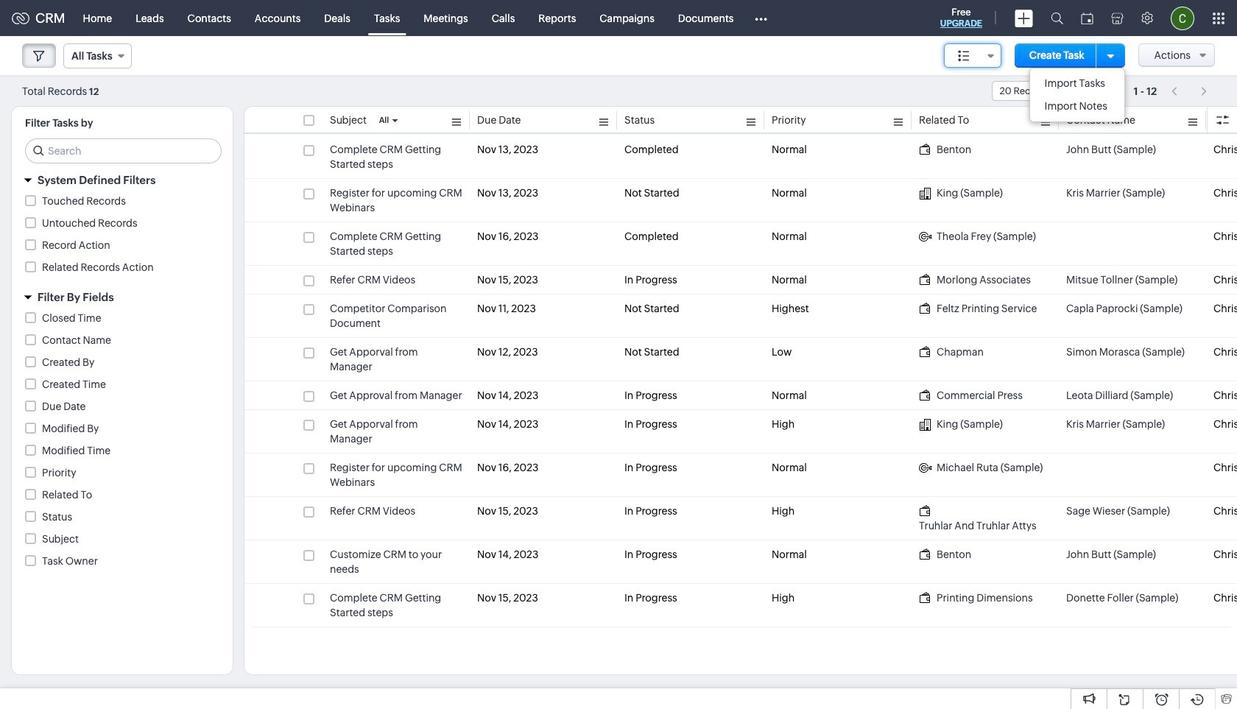 Task type: vqa. For each thing, say whether or not it's contained in the screenshot.
Cancel button
no



Task type: locate. For each thing, give the bounding box(es) containing it.
navigation
[[1165, 80, 1216, 102]]

search image
[[1051, 12, 1064, 24]]

size image
[[958, 49, 970, 63]]

search element
[[1043, 0, 1073, 36]]

none field size
[[944, 43, 1002, 68]]

Other Modules field
[[746, 6, 778, 30]]

calendar image
[[1082, 12, 1094, 24]]

row group
[[245, 136, 1238, 628]]

None field
[[63, 43, 132, 69], [944, 43, 1002, 68], [992, 81, 1111, 101], [63, 43, 132, 69], [992, 81, 1111, 101]]



Task type: describe. For each thing, give the bounding box(es) containing it.
Search text field
[[26, 139, 221, 163]]

create menu element
[[1006, 0, 1043, 36]]

logo image
[[12, 12, 29, 24]]

profile element
[[1163, 0, 1204, 36]]

create menu image
[[1015, 9, 1034, 27]]

profile image
[[1171, 6, 1195, 30]]



